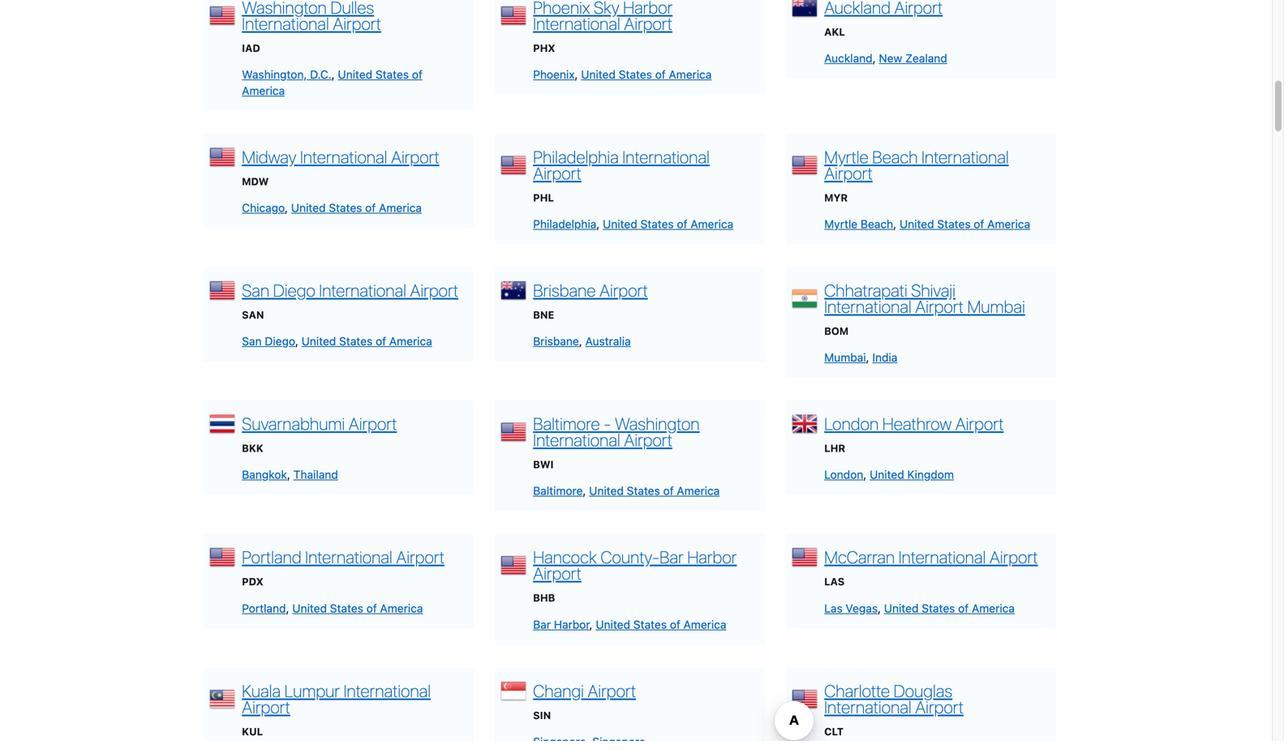 Task type: describe. For each thing, give the bounding box(es) containing it.
washington inside washington dulles international airport
[[242, 0, 327, 17]]

charlotte douglas international airport link
[[824, 681, 964, 718]]

-
[[604, 414, 611, 434]]

charlotte douglas international airport
[[824, 681, 964, 718]]

states down mccarran international airport link
[[922, 602, 955, 615]]

beach for airport
[[872, 147, 918, 167]]

airport inside washington dulles international airport
[[333, 13, 381, 34]]

portland link
[[242, 602, 286, 615]]

san diego link
[[242, 335, 295, 348]]

, left australia link on the left of the page
[[579, 335, 582, 348]]

brisbane for brisbane airport
[[533, 280, 596, 301]]

united states of america link for san diego international airport
[[302, 335, 432, 348]]

san for san diego international airport
[[242, 280, 269, 301]]

america inside 'united states of america'
[[242, 84, 285, 97]]

bangkok , thailand
[[242, 468, 338, 482]]

phoenix for phoenix sky harbor international airport
[[533, 0, 590, 17]]

kuala
[[242, 681, 281, 701]]

london heathrow airport
[[824, 414, 1004, 434]]

philadelphia international airport link
[[533, 147, 710, 183]]

washington dulles international airport
[[242, 0, 381, 34]]

changi airport link
[[533, 681, 636, 701]]

bar harbor link
[[533, 618, 590, 632]]

bhb
[[533, 592, 555, 604]]

brisbane link
[[533, 335, 579, 348]]

united right london link
[[870, 468, 904, 482]]

diego for international
[[273, 280, 315, 301]]

midway international airport link
[[242, 147, 439, 167]]

philadelphia link
[[533, 217, 597, 231]]

san diego , united states of america
[[242, 335, 432, 348]]

washington, d.c. ,
[[242, 68, 338, 81]]

of inside 'united states of america'
[[412, 68, 423, 81]]

portland for portland international airport
[[242, 547, 302, 568]]

myrtle beach , united states of america
[[824, 217, 1031, 231]]

las
[[824, 602, 843, 615]]

mccarran international airport
[[824, 547, 1038, 568]]

san diego international airport
[[242, 280, 459, 301]]

, down phoenix sky harbor international airport link
[[575, 68, 578, 81]]

suvarnabhumi
[[242, 414, 345, 434]]

myrtle for myrtle beach international airport
[[824, 147, 869, 167]]

charlotte
[[824, 681, 890, 701]]

las
[[824, 576, 845, 588]]

united states of america link for portland international airport
[[292, 602, 423, 615]]

clt
[[824, 726, 844, 738]]

international inside philadelphia international airport
[[623, 147, 710, 167]]

myr
[[824, 192, 848, 204]]

mumbai link
[[824, 351, 866, 364]]

harbor inside hancock county-bar harbor airport
[[687, 547, 737, 568]]

philadelphia international airport
[[533, 147, 710, 183]]

d.c.
[[310, 68, 332, 81]]

baltimore for baltimore , united states of america
[[533, 485, 583, 498]]

international inside kuala lumpur international airport
[[344, 681, 431, 701]]

san for san diego , united states of america
[[242, 335, 262, 348]]

heathrow
[[883, 414, 952, 434]]

mumbai inside chhatrapati shivaji international airport mumbai
[[968, 297, 1025, 317]]

0 horizontal spatial mumbai
[[824, 351, 866, 364]]

akl
[[824, 26, 845, 38]]

bar inside hancock county-bar harbor airport
[[660, 547, 684, 568]]

, left "india"
[[866, 351, 869, 364]]

united right myrtle beach link
[[900, 217, 934, 231]]

las vegas , united states of america
[[824, 602, 1015, 615]]

harbor inside phoenix sky harbor international airport
[[623, 0, 673, 17]]

phoenix link
[[533, 68, 575, 81]]

states down midway international airport link
[[329, 201, 362, 215]]

, down san diego international airport at the top
[[295, 335, 298, 348]]

united right philadelphia link
[[603, 217, 638, 231]]

san
[[242, 309, 264, 321]]

baltimore , united states of america
[[533, 485, 720, 498]]

chicago link
[[242, 201, 285, 215]]

2 vertical spatial harbor
[[554, 618, 590, 632]]

kuala lumpur international airport link
[[242, 681, 431, 718]]

bkk
[[242, 443, 263, 454]]

iad
[[242, 42, 260, 54]]

thailand
[[293, 468, 338, 482]]

international inside washington dulles international airport
[[242, 13, 329, 34]]

bangkok
[[242, 468, 287, 482]]

united right baltimore link
[[589, 485, 624, 498]]

states up shivaji
[[937, 217, 971, 231]]

airport inside charlotte douglas international airport
[[915, 697, 964, 718]]

states down philadelphia international airport
[[641, 217, 674, 231]]

, down portland international airport
[[286, 602, 289, 615]]

portland international airport link
[[242, 547, 445, 568]]

kuala lumpur international airport
[[242, 681, 431, 718]]

australia
[[585, 335, 631, 348]]

washington,
[[242, 68, 307, 81]]

united right chicago link
[[291, 201, 326, 215]]

, down philadelphia international airport
[[597, 217, 600, 231]]

london , united kingdom
[[824, 468, 954, 482]]

, down baltimore - washington international airport 'link'
[[583, 485, 586, 498]]

lhr
[[824, 443, 846, 454]]

phoenix for phoenix , united states of america
[[533, 68, 575, 81]]

brisbane airport link
[[533, 280, 648, 301]]

pdx
[[242, 576, 264, 588]]

united states of america
[[242, 68, 423, 97]]

kul
[[242, 726, 263, 738]]

hancock
[[533, 547, 597, 568]]

united states of america link for philadelphia international airport
[[603, 217, 734, 231]]

kingdom
[[908, 468, 954, 482]]

international inside baltimore - washington international airport
[[533, 430, 620, 450]]

philadelphia , united states of america
[[533, 217, 734, 231]]

brisbane for brisbane , australia
[[533, 335, 579, 348]]

dulles
[[331, 0, 374, 17]]

united kingdom link
[[870, 468, 954, 482]]

midway international airport
[[242, 147, 439, 167]]

phl
[[533, 192, 554, 204]]

united right san diego "link"
[[302, 335, 336, 348]]

international up chicago , united states of america
[[300, 147, 387, 167]]

mumbai , india
[[824, 351, 898, 364]]

, right washington,
[[332, 68, 335, 81]]

london for london , united kingdom
[[824, 468, 864, 482]]

philadelphia for united
[[533, 217, 597, 231]]



Task type: vqa. For each thing, say whether or not it's contained in the screenshot.
[Spanish
no



Task type: locate. For each thing, give the bounding box(es) containing it.
brisbane airport
[[533, 280, 648, 301]]

united states of america link for midway international airport
[[291, 201, 422, 215]]

zealand
[[906, 51, 948, 65]]

baltimore - washington international airport
[[533, 414, 700, 450]]

london for london heathrow airport
[[824, 414, 879, 434]]

1 vertical spatial mumbai
[[824, 351, 866, 364]]

0 vertical spatial london
[[824, 414, 879, 434]]

, down midway
[[285, 201, 288, 215]]

shivaji
[[911, 280, 956, 301]]

international right lumpur
[[344, 681, 431, 701]]

united right vegas
[[884, 602, 919, 615]]

1 brisbane from the top
[[533, 280, 596, 301]]

international up portland , united states of america
[[305, 547, 393, 568]]

bne
[[533, 309, 554, 321]]

, down myrtle beach international airport
[[893, 217, 897, 231]]

0 vertical spatial washington
[[242, 0, 327, 17]]

2 baltimore from the top
[[533, 485, 583, 498]]

united states of america link for myrtle beach international airport
[[900, 217, 1031, 231]]

states down baltimore - washington international airport
[[627, 485, 660, 498]]

hancock county-bar harbor airport
[[533, 547, 737, 584]]

2 philadelphia from the top
[[533, 217, 597, 231]]

phoenix up phx
[[533, 0, 590, 17]]

1 phoenix from the top
[[533, 0, 590, 17]]

united states of america link
[[242, 68, 423, 97], [581, 68, 712, 81], [291, 201, 422, 215], [603, 217, 734, 231], [900, 217, 1031, 231], [302, 335, 432, 348], [589, 485, 720, 498], [292, 602, 423, 615], [884, 602, 1015, 615], [596, 618, 727, 632]]

states down portland international airport
[[330, 602, 363, 615]]

portland for portland , united states of america
[[242, 602, 286, 615]]

london down lhr
[[824, 468, 864, 482]]

chhatrapati
[[824, 280, 908, 301]]

baltimore inside baltimore - washington international airport
[[533, 414, 600, 434]]

changi
[[533, 681, 584, 701]]

myrtle beach link
[[824, 217, 893, 231]]

1 vertical spatial washington
[[615, 414, 700, 434]]

1 san from the top
[[242, 280, 269, 301]]

washington right -
[[615, 414, 700, 434]]

phoenix down phx
[[533, 68, 575, 81]]

0 vertical spatial beach
[[872, 147, 918, 167]]

vegas
[[846, 602, 878, 615]]

douglas
[[894, 681, 953, 701]]

philadelphia
[[533, 147, 619, 167], [533, 217, 597, 231]]

bom
[[824, 325, 849, 337]]

united states of america link for mccarran international airport
[[884, 602, 1015, 615]]

1 vertical spatial san
[[242, 335, 262, 348]]

, right las
[[878, 602, 881, 615]]

1 vertical spatial baltimore
[[533, 485, 583, 498]]

0 vertical spatial diego
[[273, 280, 315, 301]]

portland , united states of america
[[242, 602, 423, 615]]

0 vertical spatial baltimore
[[533, 414, 600, 434]]

, left thailand
[[287, 468, 290, 482]]

united states of america link for washington dulles international airport
[[242, 68, 423, 97]]

0 vertical spatial san
[[242, 280, 269, 301]]

myrtle up myr
[[824, 147, 869, 167]]

baltimore for baltimore - washington international airport
[[533, 414, 600, 434]]

sin
[[533, 710, 551, 722]]

philadelphia inside philadelphia international airport
[[533, 147, 619, 167]]

brisbane up bne
[[533, 280, 596, 301]]

0 vertical spatial harbor
[[623, 0, 673, 17]]

portland
[[242, 547, 302, 568], [242, 602, 286, 615]]

international inside myrtle beach international airport
[[922, 147, 1009, 167]]

myrtle down myr
[[824, 217, 858, 231]]

0 horizontal spatial bar
[[533, 618, 551, 632]]

diego
[[273, 280, 315, 301], [265, 335, 295, 348]]

county-
[[601, 547, 660, 568]]

1 vertical spatial bar
[[533, 618, 551, 632]]

international inside chhatrapati shivaji international airport mumbai
[[824, 297, 912, 317]]

phoenix sky harbor international airport
[[533, 0, 673, 34]]

bar
[[660, 547, 684, 568], [533, 618, 551, 632]]

mumbai
[[968, 297, 1025, 317], [824, 351, 866, 364]]

0 vertical spatial bar
[[660, 547, 684, 568]]

chhatrapati shivaji international airport mumbai link
[[824, 280, 1025, 317]]

2 phoenix from the top
[[533, 68, 575, 81]]

philadelphia up phl
[[533, 147, 619, 167]]

international up the bom
[[824, 297, 912, 317]]

portland up pdx on the bottom of page
[[242, 547, 302, 568]]

1 horizontal spatial harbor
[[623, 0, 673, 17]]

san diego international airport link
[[242, 280, 459, 301]]

0 horizontal spatial harbor
[[554, 618, 590, 632]]

1 portland from the top
[[242, 547, 302, 568]]

auckland link
[[824, 51, 873, 65]]

london heathrow airport link
[[824, 414, 1004, 434]]

1 vertical spatial portland
[[242, 602, 286, 615]]

beach for united
[[861, 217, 893, 231]]

1 myrtle from the top
[[824, 147, 869, 167]]

baltimore - washington international airport link
[[533, 414, 700, 450]]

1 horizontal spatial washington
[[615, 414, 700, 434]]

baltimore link
[[533, 485, 583, 498]]

mumbai right shivaji
[[968, 297, 1025, 317]]

beach up chhatrapati
[[861, 217, 893, 231]]

phoenix , united states of america
[[533, 68, 712, 81]]

1 vertical spatial london
[[824, 468, 864, 482]]

0 vertical spatial myrtle
[[824, 147, 869, 167]]

new
[[879, 51, 902, 65]]

brisbane
[[533, 280, 596, 301], [533, 335, 579, 348]]

myrtle inside myrtle beach international airport
[[824, 147, 869, 167]]

mccarran international airport link
[[824, 547, 1038, 568]]

phoenix inside phoenix sky harbor international airport
[[533, 0, 590, 17]]

mumbai down the bom
[[824, 351, 866, 364]]

portland down pdx on the bottom of page
[[242, 602, 286, 615]]

united states of america link for hancock county-bar harbor airport
[[596, 618, 727, 632]]

international up myrtle beach , united states of america
[[922, 147, 1009, 167]]

philadelphia down phl
[[533, 217, 597, 231]]

bar down bhb
[[533, 618, 551, 632]]

america
[[669, 68, 712, 81], [242, 84, 285, 97], [379, 201, 422, 215], [691, 217, 734, 231], [988, 217, 1031, 231], [389, 335, 432, 348], [677, 485, 720, 498], [380, 602, 423, 615], [972, 602, 1015, 615], [684, 618, 727, 632]]

hancock county-bar harbor airport link
[[533, 547, 737, 584]]

airport inside chhatrapati shivaji international airport mumbai
[[915, 297, 964, 317]]

india
[[873, 351, 898, 364]]

airport inside hancock county-bar harbor airport
[[533, 564, 582, 584]]

san
[[242, 280, 269, 301], [242, 335, 262, 348]]

washington up "iad"
[[242, 0, 327, 17]]

bangkok link
[[242, 468, 287, 482]]

auckland , new zealand
[[824, 51, 948, 65]]

airport inside myrtle beach international airport
[[824, 163, 873, 183]]

london link
[[824, 468, 864, 482]]

1 vertical spatial brisbane
[[533, 335, 579, 348]]

mccarran
[[824, 547, 895, 568]]

united states of america link for phoenix sky harbor international airport
[[581, 68, 712, 81]]

london up lhr
[[824, 414, 879, 434]]

beach inside myrtle beach international airport
[[872, 147, 918, 167]]

1 vertical spatial harbor
[[687, 547, 737, 568]]

midway
[[242, 147, 296, 167]]

bar up bar harbor , united states of america
[[660, 547, 684, 568]]

1 horizontal spatial mumbai
[[968, 297, 1025, 317]]

2 san from the top
[[242, 335, 262, 348]]

states down san diego international airport at the top
[[339, 335, 373, 348]]

phoenix sky harbor international airport link
[[533, 0, 673, 34]]

states
[[376, 68, 409, 81], [619, 68, 652, 81], [329, 201, 362, 215], [641, 217, 674, 231], [937, 217, 971, 231], [339, 335, 373, 348], [627, 485, 660, 498], [330, 602, 363, 615], [922, 602, 955, 615], [634, 618, 667, 632]]

1 vertical spatial phoenix
[[533, 68, 575, 81]]

international
[[242, 13, 329, 34], [533, 13, 620, 34], [300, 147, 387, 167], [623, 147, 710, 167], [922, 147, 1009, 167], [319, 280, 406, 301], [824, 297, 912, 317], [533, 430, 620, 450], [305, 547, 393, 568], [899, 547, 986, 568], [344, 681, 431, 701], [824, 697, 912, 718]]

myrtle beach international airport link
[[824, 147, 1009, 183]]

, left the united kingdom link
[[864, 468, 867, 482]]

phx
[[533, 42, 555, 54]]

states right the d.c.
[[376, 68, 409, 81]]

san up san
[[242, 280, 269, 301]]

1 vertical spatial beach
[[861, 217, 893, 231]]

international up phx
[[533, 13, 620, 34]]

1 vertical spatial diego
[[265, 335, 295, 348]]

harbor
[[623, 0, 673, 17], [687, 547, 737, 568], [554, 618, 590, 632]]

0 vertical spatial phoenix
[[533, 0, 590, 17]]

philadelphia for airport
[[533, 147, 619, 167]]

international up "philadelphia , united states of america"
[[623, 147, 710, 167]]

,
[[873, 51, 876, 65], [332, 68, 335, 81], [575, 68, 578, 81], [285, 201, 288, 215], [597, 217, 600, 231], [893, 217, 897, 231], [295, 335, 298, 348], [579, 335, 582, 348], [866, 351, 869, 364], [287, 468, 290, 482], [864, 468, 867, 482], [583, 485, 586, 498], [286, 602, 289, 615], [878, 602, 881, 615], [590, 618, 593, 632]]

lumpur
[[284, 681, 340, 701]]

international up clt
[[824, 697, 912, 718]]

beach up myrtle beach , united states of america
[[872, 147, 918, 167]]

2 horizontal spatial harbor
[[687, 547, 737, 568]]

international up 'bwi'
[[533, 430, 620, 450]]

myrtle for myrtle beach , united states of america
[[824, 217, 858, 231]]

bar harbor , united states of america
[[533, 618, 727, 632]]

international up san diego , united states of america on the top of page
[[319, 280, 406, 301]]

2 myrtle from the top
[[824, 217, 858, 231]]

1 philadelphia from the top
[[533, 147, 619, 167]]

bwi
[[533, 459, 554, 471]]

international up "iad"
[[242, 13, 329, 34]]

united right the d.c.
[[338, 68, 373, 81]]

diego for ,
[[265, 335, 295, 348]]

1 baltimore from the top
[[533, 414, 600, 434]]

airport inside philadelphia international airport
[[533, 163, 582, 183]]

of
[[412, 68, 423, 81], [655, 68, 666, 81], [365, 201, 376, 215], [677, 217, 688, 231], [974, 217, 985, 231], [376, 335, 386, 348], [663, 485, 674, 498], [366, 602, 377, 615], [958, 602, 969, 615], [670, 618, 681, 632]]

las vegas link
[[824, 602, 878, 615]]

washington inside baltimore - washington international airport
[[615, 414, 700, 434]]

states down phoenix sky harbor international airport
[[619, 68, 652, 81]]

portland international airport
[[242, 547, 445, 568]]

1 vertical spatial myrtle
[[824, 217, 858, 231]]

myrtle beach international airport
[[824, 147, 1009, 183]]

united inside 'united states of america'
[[338, 68, 373, 81]]

2 portland from the top
[[242, 602, 286, 615]]

sky
[[594, 0, 620, 17]]

australia link
[[585, 335, 631, 348]]

0 vertical spatial portland
[[242, 547, 302, 568]]

myrtle
[[824, 147, 869, 167], [824, 217, 858, 231]]

suvarnabhumi airport link
[[242, 414, 397, 434]]

new zealand link
[[879, 51, 948, 65]]

0 horizontal spatial washington
[[242, 0, 327, 17]]

0 vertical spatial brisbane
[[533, 280, 596, 301]]

2 brisbane from the top
[[533, 335, 579, 348]]

2 london from the top
[[824, 468, 864, 482]]

international up las vegas , united states of america
[[899, 547, 986, 568]]

changi airport
[[533, 681, 636, 701]]

united right bar harbor link
[[596, 618, 630, 632]]

international inside charlotte douglas international airport
[[824, 697, 912, 718]]

0 vertical spatial mumbai
[[968, 297, 1025, 317]]

brisbane , australia
[[533, 335, 631, 348]]

1 vertical spatial philadelphia
[[533, 217, 597, 231]]

baltimore down 'bwi'
[[533, 485, 583, 498]]

auckland
[[824, 51, 873, 65]]

0 vertical spatial philadelphia
[[533, 147, 619, 167]]

india link
[[873, 351, 898, 364]]

airport inside kuala lumpur international airport
[[242, 697, 290, 718]]

, up 'changi airport' link
[[590, 618, 593, 632]]

baltimore left -
[[533, 414, 600, 434]]

suvarnabhumi airport
[[242, 414, 397, 434]]

airport inside baltimore - washington international airport
[[624, 430, 673, 450]]

san down san
[[242, 335, 262, 348]]

mdw
[[242, 176, 269, 187]]

thailand link
[[293, 468, 338, 482]]

chhatrapati shivaji international airport mumbai
[[824, 280, 1025, 317]]

washington dulles international airport link
[[242, 0, 381, 34]]

1 horizontal spatial bar
[[660, 547, 684, 568]]

united right phoenix link
[[581, 68, 616, 81]]

brisbane down bne
[[533, 335, 579, 348]]

chicago
[[242, 201, 285, 215]]

airport inside phoenix sky harbor international airport
[[624, 13, 673, 34]]

1 london from the top
[[824, 414, 879, 434]]

international inside phoenix sky harbor international airport
[[533, 13, 620, 34]]

states inside 'united states of america'
[[376, 68, 409, 81]]

united states of america link for baltimore - washington international airport
[[589, 485, 720, 498]]

beach
[[872, 147, 918, 167], [861, 217, 893, 231]]

states down the hancock county-bar harbor airport link
[[634, 618, 667, 632]]

, left new
[[873, 51, 876, 65]]

united right portland link
[[292, 602, 327, 615]]



